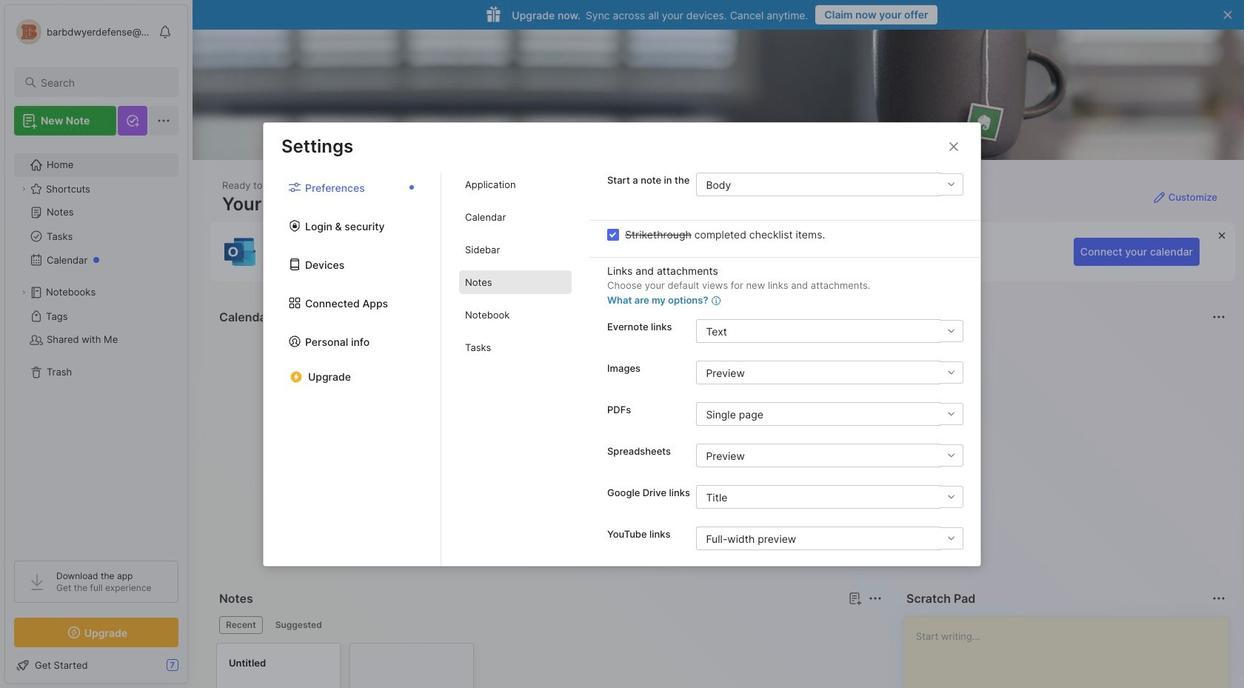Task type: vqa. For each thing, say whether or not it's contained in the screenshot.
Tab List
yes



Task type: locate. For each thing, give the bounding box(es) containing it.
tab list
[[264, 173, 442, 566], [442, 173, 590, 566], [219, 616, 880, 634]]

Select36 checkbox
[[607, 229, 619, 240]]

row group
[[216, 643, 483, 688]]

none search field inside main element
[[41, 73, 165, 91]]

tab
[[459, 173, 572, 196], [459, 205, 572, 229], [459, 238, 572, 261], [459, 270, 572, 294], [459, 303, 572, 327], [459, 336, 572, 359], [219, 616, 263, 634], [269, 616, 329, 634]]

None search field
[[41, 73, 165, 91]]

Choose default view option for Google Drive links field
[[697, 485, 963, 509]]

Search text field
[[41, 76, 165, 90]]

Choose default view option for Spreadsheets field
[[697, 444, 963, 467]]

Choose default view option for PDFs field
[[697, 402, 963, 426]]

expand notebooks image
[[19, 288, 28, 297]]

Choose default view option for Images field
[[697, 361, 963, 384]]

tree
[[5, 144, 187, 547]]

Start a new note in the body or title. field
[[697, 173, 964, 196]]



Task type: describe. For each thing, give the bounding box(es) containing it.
close image
[[945, 137, 963, 155]]

tree inside main element
[[5, 144, 187, 547]]

main element
[[0, 0, 193, 688]]

Choose default view option for YouTube links field
[[697, 527, 963, 550]]

Choose default view option for Evernote links field
[[697, 319, 963, 343]]

Start writing… text field
[[916, 617, 1228, 688]]



